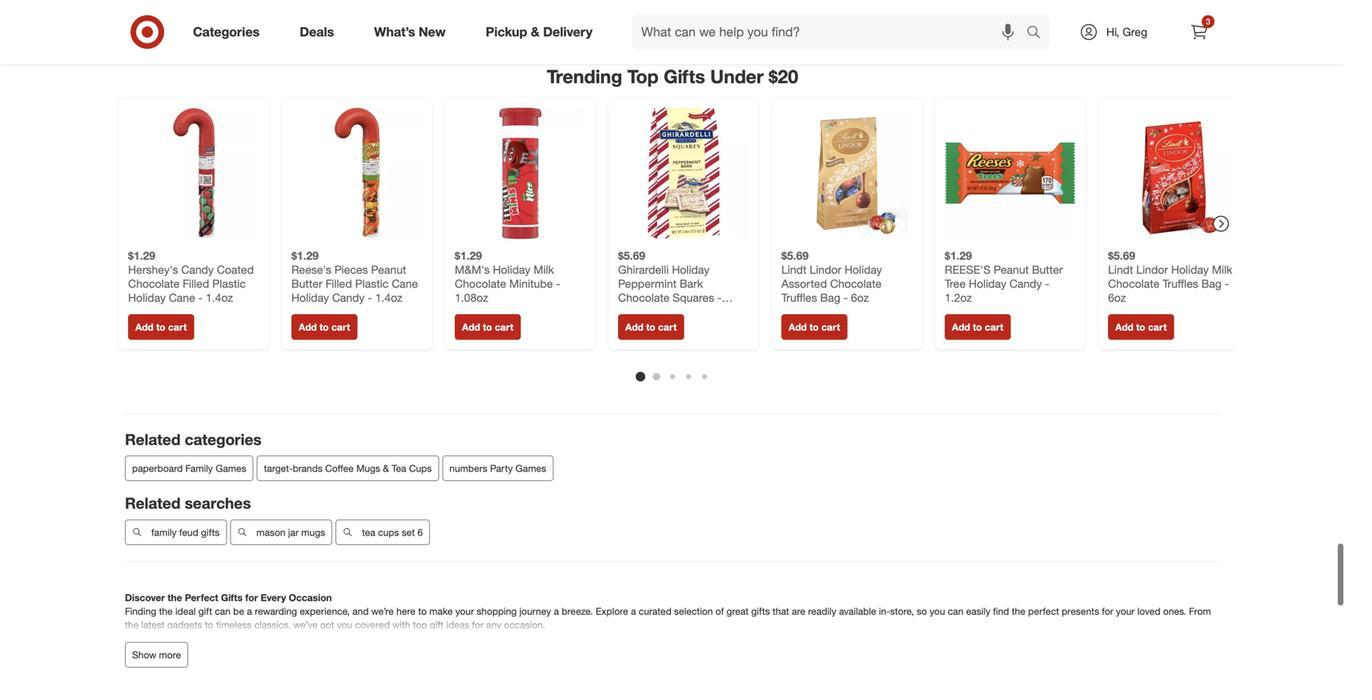 Task type: locate. For each thing, give the bounding box(es) containing it.
family feud gifts link
[[125, 520, 227, 545]]

bag inside $5.69 lindt lindor holiday milk chocolate truffles bag - 6oz
[[1202, 277, 1222, 291]]

2 add to cart from the left
[[299, 321, 350, 333]]

1 add to cart from the left
[[135, 321, 187, 333]]

2 horizontal spatial $5.69
[[1108, 248, 1135, 262]]

1 horizontal spatial new
[[840, 3, 866, 18]]

great
[[727, 605, 749, 617]]

butter inside $1.29 reese's peanut butter tree holiday candy - 1.2oz
[[1032, 262, 1063, 277]]

$5.69 inside $5.69 lindt lindor holiday assorted chocolate truffles bag - 6oz
[[781, 248, 809, 262]]

to down peppermint
[[646, 321, 655, 333]]

add to cart button for lindt lindor holiday assorted chocolate truffles bag - 6oz
[[781, 314, 847, 340]]

can left 'easily'
[[948, 605, 964, 617]]

can left be
[[215, 605, 231, 617]]

classics,
[[254, 619, 291, 631]]

1 horizontal spatial peanut
[[994, 262, 1029, 277]]

lindt inside $5.69 lindt lindor holiday assorted chocolate truffles bag - 6oz
[[781, 262, 807, 277]]

cart down $5.69 lindt lindor holiday milk chocolate truffles bag - 6oz
[[1148, 321, 1167, 333]]

1 $5.69 from the left
[[618, 248, 645, 262]]

to down the reese's
[[320, 321, 329, 333]]

1 horizontal spatial lindor
[[1136, 262, 1168, 277]]

new left arrivals on the right top of the page
[[840, 3, 866, 18]]

1 games from the left
[[216, 462, 246, 474]]

for right presents
[[1102, 605, 1113, 617]]

3 add to cart from the left
[[462, 321, 514, 333]]

2 filled from the left
[[326, 277, 352, 291]]

3 $5.69 from the left
[[1108, 248, 1135, 262]]

1 vertical spatial you
[[337, 619, 352, 631]]

1 $1.29 from the left
[[128, 248, 155, 262]]

1 your from the left
[[455, 605, 474, 617]]

0 vertical spatial you
[[930, 605, 945, 617]]

1 vertical spatial &
[[383, 462, 389, 474]]

2 $5.69 from the left
[[781, 248, 809, 262]]

1 lindt from the left
[[781, 262, 807, 277]]

add down assorted at the top right
[[789, 321, 807, 333]]

discover
[[125, 592, 165, 604]]

gifts right the "feud"
[[201, 526, 220, 538]]

1 vertical spatial top
[[627, 65, 659, 88]]

1 related from the top
[[125, 430, 181, 449]]

1 milk from the left
[[534, 262, 554, 277]]

related for related searches
[[125, 494, 181, 513]]

show more
[[132, 649, 181, 661]]

search
[[1019, 26, 1058, 41]]

journey
[[519, 605, 551, 617]]

gifts up be
[[221, 592, 243, 604]]

1 cart from the left
[[168, 321, 187, 333]]

add to cart button for hershey's candy coated chocolate filled plastic holiday cane - 1.4oz
[[128, 314, 194, 340]]

add to cart button down $5.69 lindt lindor holiday milk chocolate truffles bag - 6oz
[[1108, 314, 1174, 340]]

target-brands coffee mugs & tea cups
[[264, 462, 432, 474]]

$1.29 inside the $1.29 m&m's holiday milk chocolate minitube - 1.08oz
[[455, 248, 482, 262]]

2 target from the left
[[801, 3, 836, 18]]

gifts inside discover the perfect gifts for every occasion finding the ideal gift can be a rewarding experience, and we're here to make your shopping journey a breeze. explore a curated selection of great gifts that are readily available in-store, so you can easily find the perfect presents for your loved ones. from the latest gadgets to timeless classics, we've got you covered with top gift ideas for any occasion.
[[221, 592, 243, 604]]

target
[[644, 3, 679, 18], [801, 3, 836, 18]]

3 $1.29 from the left
[[455, 248, 482, 262]]

gift down perfect
[[198, 605, 212, 617]]

0 horizontal spatial games
[[216, 462, 246, 474]]

1 horizontal spatial plastic
[[355, 277, 389, 291]]

delivery
[[543, 24, 593, 40]]

0 horizontal spatial cane
[[169, 291, 195, 305]]

curated
[[639, 605, 672, 617]]

0 horizontal spatial truffles
[[781, 291, 817, 305]]

add to cart button down 1.2oz
[[945, 314, 1011, 340]]

deals link
[[286, 14, 354, 50]]

$1.29 inside $1.29 reese's peanut butter tree holiday candy - 1.2oz
[[945, 248, 972, 262]]

cart down $1.29 hershey's candy coated chocolate filled plastic holiday cane - 1.4oz
[[168, 321, 187, 333]]

lindt inside $5.69 lindt lindor holiday milk chocolate truffles bag - 6oz
[[1108, 262, 1133, 277]]

candy down pieces
[[332, 291, 365, 305]]

0 horizontal spatial for
[[245, 592, 258, 604]]

add for $1.29 hershey's candy coated chocolate filled plastic holiday cane - 1.4oz
[[135, 321, 154, 333]]

0 vertical spatial &
[[531, 24, 540, 40]]

holiday inside the $1.29 m&m's holiday milk chocolate minitube - 1.08oz
[[493, 262, 531, 277]]

related up "paperboard"
[[125, 430, 181, 449]]

a left breeze.
[[554, 605, 559, 617]]

chocolate inside $5.69 lindt lindor holiday assorted chocolate truffles bag - 6oz
[[830, 277, 882, 291]]

tea
[[392, 462, 406, 474]]

$1.29 inside $1.29 hershey's candy coated chocolate filled plastic holiday cane - 1.4oz
[[128, 248, 155, 262]]

1 horizontal spatial truffles
[[1163, 277, 1198, 291]]

plastic right hershey's
[[212, 277, 246, 291]]

a right the explore
[[631, 605, 636, 617]]

0 horizontal spatial plastic
[[212, 277, 246, 291]]

0 horizontal spatial filled
[[183, 277, 209, 291]]

0 horizontal spatial top
[[627, 65, 659, 88]]

butter inside $1.29 reese's pieces peanut butter filled plastic cane holiday candy - 1.4oz
[[291, 277, 322, 291]]

cane down hershey's
[[169, 291, 195, 305]]

cart down $5.69 lindt lindor holiday assorted chocolate truffles bag - 6oz
[[821, 321, 840, 333]]

you right so
[[930, 605, 945, 617]]

add down 1.2oz
[[952, 321, 970, 333]]

$1.29 for reese's
[[291, 248, 319, 262]]

milk inside $5.69 lindt lindor holiday milk chocolate truffles bag - 6oz
[[1212, 262, 1232, 277]]

1 vertical spatial gifts
[[221, 592, 243, 604]]

0 horizontal spatial deals
[[300, 24, 334, 40]]

to down assorted at the top right
[[810, 321, 819, 333]]

add to cart button for ghirardelli holiday peppermint bark chocolate squares - 5.4oz
[[618, 314, 684, 340]]

plastic inside $1.29 hershey's candy coated chocolate filled plastic holiday cane - 1.4oz
[[212, 277, 246, 291]]

1 peanut from the left
[[371, 262, 406, 277]]

7 add to cart from the left
[[1115, 321, 1167, 333]]

gifts
[[664, 65, 705, 88], [221, 592, 243, 604]]

2 lindor from the left
[[1136, 262, 1168, 277]]

new right what's
[[419, 24, 446, 40]]

1 add from the left
[[135, 321, 154, 333]]

1 horizontal spatial for
[[472, 619, 483, 631]]

7 add from the left
[[1115, 321, 1134, 333]]

chocolate inside $1.29 hershey's candy coated chocolate filled plastic holiday cane - 1.4oz
[[128, 277, 180, 291]]

1 add to cart button from the left
[[128, 314, 194, 340]]

chocolate for ghirardelli holiday peppermint bark chocolate squares - 5.4oz
[[618, 291, 670, 305]]

for
[[245, 592, 258, 604], [1102, 605, 1113, 617], [472, 619, 483, 631]]

2 games from the left
[[516, 462, 546, 474]]

add to cart button down $1.29 reese's pieces peanut butter filled plastic cane holiday candy - 1.4oz
[[291, 314, 357, 340]]

holiday
[[493, 262, 531, 277], [672, 262, 710, 277], [845, 262, 882, 277], [1171, 262, 1209, 277], [969, 277, 1006, 291], [128, 291, 166, 305], [291, 291, 329, 305]]

2 $1.29 from the left
[[291, 248, 319, 262]]

& right pickup
[[531, 24, 540, 40]]

5 cart from the left
[[821, 321, 840, 333]]

m&m's holiday milk chocolate minitube - 1.08oz image
[[455, 108, 586, 239], [455, 108, 586, 239]]

$1.29 for hershey's
[[128, 248, 155, 262]]

presents
[[1062, 605, 1099, 617]]

$5.69 inside $5.69 lindt lindor holiday milk chocolate truffles bag - 6oz
[[1108, 248, 1135, 262]]

candy right the reese's
[[1010, 277, 1042, 291]]

numbers
[[449, 462, 487, 474]]

1 filled from the left
[[183, 277, 209, 291]]

target inside 'link'
[[644, 3, 679, 18]]

lindt lindor holiday assorted chocolate truffles bag - 6oz image
[[781, 108, 913, 239], [781, 108, 913, 239]]

0 horizontal spatial peanut
[[371, 262, 406, 277]]

2 peanut from the left
[[994, 262, 1029, 277]]

add to cart button for m&m's holiday milk chocolate minitube - 1.08oz
[[455, 314, 521, 340]]

a right be
[[247, 605, 252, 617]]

filled inside $1.29 hershey's candy coated chocolate filled plastic holiday cane - 1.4oz
[[183, 277, 209, 291]]

tea
[[362, 526, 375, 538]]

$1.29 hershey's candy coated chocolate filled plastic holiday cane - 1.4oz
[[128, 248, 254, 305]]

numbers party games
[[449, 462, 546, 474]]

- inside $1.29 hershey's candy coated chocolate filled plastic holiday cane - 1.4oz
[[198, 291, 203, 305]]

add to cart button for reese's pieces peanut butter filled plastic cane holiday candy - 1.4oz
[[291, 314, 357, 340]]

4 add from the left
[[625, 321, 644, 333]]

truffles for assorted
[[781, 291, 817, 305]]

1 horizontal spatial top
[[1005, 3, 1026, 18]]

5.4oz
[[618, 305, 645, 319]]

to down hershey's
[[156, 321, 165, 333]]

top right trending
[[627, 65, 659, 88]]

add down '1.08oz'
[[462, 321, 480, 333]]

cart down $1.29 reese's peanut butter tree holiday candy - 1.2oz
[[985, 321, 1004, 333]]

filled for candy
[[326, 277, 352, 291]]

target left finds
[[644, 3, 679, 18]]

1 horizontal spatial target
[[801, 3, 836, 18]]

1 horizontal spatial you
[[930, 605, 945, 617]]

add to cart down assorted at the top right
[[789, 321, 840, 333]]

0 horizontal spatial a
[[247, 605, 252, 617]]

lindor inside $5.69 lindt lindor holiday assorted chocolate truffles bag - 6oz
[[810, 262, 841, 277]]

gifts left the that
[[751, 605, 770, 617]]

cart down the $1.29 m&m's holiday milk chocolate minitube - 1.08oz
[[495, 321, 514, 333]]

0 horizontal spatial 1.4oz
[[206, 291, 233, 305]]

5 add to cart button from the left
[[781, 314, 847, 340]]

related up "family"
[[125, 494, 181, 513]]

your
[[455, 605, 474, 617], [1116, 605, 1135, 617]]

you
[[930, 605, 945, 617], [337, 619, 352, 631]]

$5.69
[[618, 248, 645, 262], [781, 248, 809, 262], [1108, 248, 1135, 262]]

0 vertical spatial deals
[[1029, 3, 1062, 18]]

1 horizontal spatial candy
[[332, 291, 365, 305]]

of
[[716, 605, 724, 617]]

related
[[125, 430, 181, 449], [125, 494, 181, 513]]

add for $1.29 reese's peanut butter tree holiday candy - 1.2oz
[[952, 321, 970, 333]]

6oz
[[851, 291, 869, 305], [1108, 291, 1126, 305]]

add to cart button down hershey's
[[128, 314, 194, 340]]

$5.69 ghirardelli holiday peppermint bark chocolate squares - 5.4oz
[[618, 248, 722, 319]]

0 vertical spatial gift
[[198, 605, 212, 617]]

milk inside the $1.29 m&m's holiday milk chocolate minitube - 1.08oz
[[534, 262, 554, 277]]

1 horizontal spatial butter
[[1032, 262, 1063, 277]]

here
[[396, 605, 416, 617]]

1 horizontal spatial your
[[1116, 605, 1135, 617]]

lindt lindor holiday milk chocolate truffles bag - 6oz image
[[1108, 108, 1239, 239], [1108, 108, 1239, 239]]

$5.69 inside $5.69 ghirardelli holiday peppermint bark chocolate squares - 5.4oz
[[618, 248, 645, 262]]

peanut right pieces
[[371, 262, 406, 277]]

truffles
[[1163, 277, 1198, 291], [781, 291, 817, 305]]

0 horizontal spatial 6oz
[[851, 291, 869, 305]]

lindor for milk
[[1136, 262, 1168, 277]]

1 horizontal spatial games
[[516, 462, 546, 474]]

deals left what's
[[300, 24, 334, 40]]

gift down make
[[430, 619, 444, 631]]

bag inside $5.69 lindt lindor holiday assorted chocolate truffles bag - 6oz
[[820, 291, 840, 305]]

new for what's
[[419, 24, 446, 40]]

0 horizontal spatial $5.69
[[618, 248, 645, 262]]

truffles inside $5.69 lindt lindor holiday milk chocolate truffles bag - 6oz
[[1163, 277, 1198, 291]]

1 horizontal spatial gifts
[[751, 605, 770, 617]]

what's new
[[374, 24, 446, 40]]

-
[[556, 277, 560, 291], [1045, 277, 1050, 291], [1225, 277, 1229, 291], [198, 291, 203, 305], [368, 291, 372, 305], [717, 291, 722, 305], [844, 291, 848, 305]]

holiday inside $1.29 reese's peanut butter tree holiday candy - 1.2oz
[[969, 277, 1006, 291]]

to down $1.29 reese's peanut butter tree holiday candy - 1.2oz
[[973, 321, 982, 333]]

0 vertical spatial top
[[1005, 3, 1026, 18]]

related categories
[[125, 430, 261, 449]]

- inside $5.69 ghirardelli holiday peppermint bark chocolate squares - 5.4oz
[[717, 291, 722, 305]]

6 cart from the left
[[985, 321, 1004, 333]]

chocolate for lindt lindor holiday assorted chocolate truffles bag - 6oz
[[830, 277, 882, 291]]

1 horizontal spatial lindt
[[1108, 262, 1133, 277]]

5 add from the left
[[789, 321, 807, 333]]

hershey's
[[128, 262, 178, 277]]

1 horizontal spatial gifts
[[664, 65, 705, 88]]

top
[[413, 619, 427, 631]]

readily
[[808, 605, 836, 617]]

3
[[1206, 16, 1210, 26]]

4 add to cart button from the left
[[618, 314, 684, 340]]

pickup & delivery link
[[472, 14, 613, 50]]

hi, greg
[[1106, 25, 1147, 39]]

search button
[[1019, 14, 1058, 53]]

gifts left under
[[664, 65, 705, 88]]

a
[[247, 605, 252, 617], [554, 605, 559, 617], [631, 605, 636, 617]]

you right got
[[337, 619, 352, 631]]

your up "ideas"
[[455, 605, 474, 617]]

1 horizontal spatial milk
[[1212, 262, 1232, 277]]

1 horizontal spatial 1.4oz
[[375, 291, 402, 305]]

to for reese's pieces peanut butter filled plastic cane holiday candy - 1.4oz
[[320, 321, 329, 333]]

chocolate inside $5.69 lindt lindor holiday milk chocolate truffles bag - 6oz
[[1108, 277, 1160, 291]]

add for $1.29 reese's pieces peanut butter filled plastic cane holiday candy - 1.4oz
[[299, 321, 317, 333]]

4 cart from the left
[[658, 321, 677, 333]]

ghirardelli
[[618, 262, 669, 277]]

we've
[[293, 619, 318, 631]]

6 add to cart from the left
[[952, 321, 1004, 333]]

lindt for lindt lindor holiday assorted chocolate truffles bag - 6oz
[[781, 262, 807, 277]]

1 horizontal spatial 6oz
[[1108, 291, 1126, 305]]

$1.29 reese's pieces peanut butter filled plastic cane holiday candy - 1.4oz
[[291, 248, 418, 305]]

2 plastic from the left
[[355, 277, 389, 291]]

7 cart from the left
[[1148, 321, 1167, 333]]

6oz inside $5.69 lindt lindor holiday milk chocolate truffles bag - 6oz
[[1108, 291, 1126, 305]]

plastic for 1.4oz
[[212, 277, 246, 291]]

4 add to cart from the left
[[625, 321, 677, 333]]

2 your from the left
[[1116, 605, 1135, 617]]

6oz inside $5.69 lindt lindor holiday assorted chocolate truffles bag - 6oz
[[851, 291, 869, 305]]

plastic inside $1.29 reese's pieces peanut butter filled plastic cane holiday candy - 1.4oz
[[355, 277, 389, 291]]

6 add from the left
[[952, 321, 970, 333]]

3 add to cart button from the left
[[455, 314, 521, 340]]

for left every
[[245, 592, 258, 604]]

add to cart for $1.29 m&m's holiday milk chocolate minitube - 1.08oz
[[462, 321, 514, 333]]

bag
[[1202, 277, 1222, 291], [820, 291, 840, 305]]

0 horizontal spatial your
[[455, 605, 474, 617]]

1 6oz from the left
[[851, 291, 869, 305]]

we're
[[371, 605, 394, 617]]

0 vertical spatial gifts
[[201, 526, 220, 538]]

plastic for -
[[355, 277, 389, 291]]

filled inside $1.29 reese's pieces peanut butter filled plastic cane holiday candy - 1.4oz
[[326, 277, 352, 291]]

games down categories
[[216, 462, 246, 474]]

1 vertical spatial related
[[125, 494, 181, 513]]

butter right the reese's
[[1032, 262, 1063, 277]]

add to cart button for lindt lindor holiday milk chocolate truffles bag - 6oz
[[1108, 314, 1174, 340]]

add to cart down '1.08oz'
[[462, 321, 514, 333]]

new
[[840, 3, 866, 18], [419, 24, 446, 40]]

peanut
[[371, 262, 406, 277], [994, 262, 1029, 277]]

1 plastic from the left
[[212, 277, 246, 291]]

searches
[[185, 494, 251, 513]]

1 a from the left
[[247, 605, 252, 617]]

1 target from the left
[[644, 3, 679, 18]]

cart for reese's pieces peanut butter filled plastic cane holiday candy - 1.4oz
[[331, 321, 350, 333]]

add to cart for $1.29 reese's peanut butter tree holiday candy - 1.2oz
[[952, 321, 1004, 333]]

1 horizontal spatial $5.69
[[781, 248, 809, 262]]

deals up search
[[1029, 3, 1062, 18]]

add to cart button down '1.08oz'
[[455, 314, 521, 340]]

butter
[[1032, 262, 1063, 277], [291, 277, 322, 291]]

0 horizontal spatial target
[[644, 3, 679, 18]]

1 vertical spatial gift
[[430, 619, 444, 631]]

&
[[531, 24, 540, 40], [383, 462, 389, 474]]

hi,
[[1106, 25, 1120, 39]]

1 horizontal spatial a
[[554, 605, 559, 617]]

for left "any" at bottom left
[[472, 619, 483, 631]]

paperboard family games
[[132, 462, 246, 474]]

0 horizontal spatial butter
[[291, 277, 322, 291]]

mason jar mugs link
[[230, 520, 332, 545]]

family
[[151, 526, 177, 538]]

your left loved
[[1116, 605, 1135, 617]]

cart for ghirardelli holiday peppermint bark chocolate squares - 5.4oz
[[658, 321, 677, 333]]

top up search
[[1005, 3, 1026, 18]]

add down the reese's
[[299, 321, 317, 333]]

1 horizontal spatial &
[[531, 24, 540, 40]]

make
[[429, 605, 453, 617]]

1 vertical spatial deals
[[300, 24, 334, 40]]

games right party
[[516, 462, 546, 474]]

2 1.4oz from the left
[[375, 291, 402, 305]]

games for numbers party games
[[516, 462, 546, 474]]

0 horizontal spatial new
[[419, 24, 446, 40]]

6 add to cart button from the left
[[945, 314, 1011, 340]]

target new arrivals
[[801, 3, 911, 18]]

add down hershey's
[[135, 321, 154, 333]]

0 horizontal spatial lindt
[[781, 262, 807, 277]]

deals
[[1029, 3, 1062, 18], [300, 24, 334, 40]]

cart down $1.29 reese's pieces peanut butter filled plastic cane holiday candy - 1.4oz
[[331, 321, 350, 333]]

target left arrivals on the right top of the page
[[801, 3, 836, 18]]

reese's pieces peanut butter filled plastic cane holiday candy - 1.4oz image
[[291, 108, 423, 239], [291, 108, 423, 239]]

to
[[156, 321, 165, 333], [320, 321, 329, 333], [483, 321, 492, 333], [646, 321, 655, 333], [810, 321, 819, 333], [973, 321, 982, 333], [1136, 321, 1145, 333], [418, 605, 427, 617], [205, 619, 213, 631]]

ones.
[[1163, 605, 1186, 617]]

add down $5.69 lindt lindor holiday milk chocolate truffles bag - 6oz
[[1115, 321, 1134, 333]]

reese's peanut butter tree holiday candy - 1.2oz image
[[945, 108, 1076, 239], [945, 108, 1076, 239]]

1 horizontal spatial bag
[[1202, 277, 1222, 291]]

chocolate inside $5.69 ghirardelli holiday peppermint bark chocolate squares - 5.4oz
[[618, 291, 670, 305]]

milk
[[534, 262, 554, 277], [1212, 262, 1232, 277]]

cart for lindt lindor holiday milk chocolate truffles bag - 6oz
[[1148, 321, 1167, 333]]

2 cart from the left
[[331, 321, 350, 333]]

hershey's candy coated chocolate filled plastic holiday cane - 1.4oz image
[[128, 108, 259, 239], [128, 108, 259, 239]]

games for paperboard family games
[[216, 462, 246, 474]]

mugs
[[301, 526, 325, 538]]

to for lindt lindor holiday assorted chocolate truffles bag - 6oz
[[810, 321, 819, 333]]

cart for hershey's candy coated chocolate filled plastic holiday cane - 1.4oz
[[168, 321, 187, 333]]

cane right pieces
[[392, 277, 418, 291]]

0 horizontal spatial candy
[[181, 262, 214, 277]]

lindor inside $5.69 lindt lindor holiday milk chocolate truffles bag - 6oz
[[1136, 262, 1168, 277]]

$1.29 inside $1.29 reese's pieces peanut butter filled plastic cane holiday candy - 1.4oz
[[291, 248, 319, 262]]

0 horizontal spatial can
[[215, 605, 231, 617]]

1 vertical spatial gifts
[[751, 605, 770, 617]]

related searches
[[125, 494, 251, 513]]

1 1.4oz from the left
[[206, 291, 233, 305]]

0 horizontal spatial lindor
[[810, 262, 841, 277]]

2 horizontal spatial candy
[[1010, 277, 1042, 291]]

peanut right the reese's
[[994, 262, 1029, 277]]

add for $5.69 lindt lindor holiday milk chocolate truffles bag - 6oz
[[1115, 321, 1134, 333]]

set
[[402, 526, 415, 538]]

cart down squares
[[658, 321, 677, 333]]

1 horizontal spatial can
[[948, 605, 964, 617]]

0 horizontal spatial bag
[[820, 291, 840, 305]]

what's new link
[[361, 14, 466, 50]]

add to cart down hershey's
[[135, 321, 187, 333]]

candy left coated
[[181, 262, 214, 277]]

coated
[[217, 262, 254, 277]]

candy inside $1.29 reese's pieces peanut butter filled plastic cane holiday candy - 1.4oz
[[332, 291, 365, 305]]

2 6oz from the left
[[1108, 291, 1126, 305]]

4 $1.29 from the left
[[945, 248, 972, 262]]

0 horizontal spatial gifts
[[201, 526, 220, 538]]

add to cart down $1.29 reese's pieces peanut butter filled plastic cane holiday candy - 1.4oz
[[299, 321, 350, 333]]

$1.29
[[128, 248, 155, 262], [291, 248, 319, 262], [455, 248, 482, 262], [945, 248, 972, 262]]

2 horizontal spatial a
[[631, 605, 636, 617]]

0 vertical spatial related
[[125, 430, 181, 449]]

1 vertical spatial new
[[419, 24, 446, 40]]

2 vertical spatial for
[[472, 619, 483, 631]]

2 lindt from the left
[[1108, 262, 1133, 277]]

7 add to cart button from the left
[[1108, 314, 1174, 340]]

0 horizontal spatial &
[[383, 462, 389, 474]]

5 add to cart from the left
[[789, 321, 840, 333]]

- inside the $1.29 m&m's holiday milk chocolate minitube - 1.08oz
[[556, 277, 560, 291]]

to for ghirardelli holiday peppermint bark chocolate squares - 5.4oz
[[646, 321, 655, 333]]

0 horizontal spatial gifts
[[221, 592, 243, 604]]

butter left pieces
[[291, 277, 322, 291]]

2 add from the left
[[299, 321, 317, 333]]

1 horizontal spatial cane
[[392, 277, 418, 291]]

plastic right the reese's
[[355, 277, 389, 291]]

2 related from the top
[[125, 494, 181, 513]]

0 horizontal spatial milk
[[534, 262, 554, 277]]

to down '1.08oz'
[[483, 321, 492, 333]]

pickup & delivery
[[486, 24, 593, 40]]

target for target finds
[[644, 3, 679, 18]]

timeless
[[216, 619, 252, 631]]

truffles inside $5.69 lindt lindor holiday assorted chocolate truffles bag - 6oz
[[781, 291, 817, 305]]

& left tea
[[383, 462, 389, 474]]

3 a from the left
[[631, 605, 636, 617]]

the down the finding
[[125, 619, 139, 631]]

3 cart from the left
[[495, 321, 514, 333]]

ghirardelli holiday peppermint bark chocolate squares - 5.4oz image
[[618, 108, 749, 239], [618, 108, 749, 239]]

1 horizontal spatial filled
[[326, 277, 352, 291]]

add to cart button down peppermint
[[618, 314, 684, 340]]

0 vertical spatial new
[[840, 3, 866, 18]]

2 horizontal spatial for
[[1102, 605, 1113, 617]]

$1.29 for reese's
[[945, 248, 972, 262]]

add down the 5.4oz
[[625, 321, 644, 333]]

add to cart down $5.69 lindt lindor holiday milk chocolate truffles bag - 6oz
[[1115, 321, 1167, 333]]

gadgets
[[167, 619, 202, 631]]

2 milk from the left
[[1212, 262, 1232, 277]]

categories
[[185, 430, 261, 449]]

1 lindor from the left
[[810, 262, 841, 277]]

add to cart down the 5.4oz
[[625, 321, 677, 333]]

2 add to cart button from the left
[[291, 314, 357, 340]]

got
[[320, 619, 334, 631]]

3 add from the left
[[462, 321, 480, 333]]

add to cart button down assorted at the top right
[[781, 314, 847, 340]]

add to cart down 1.2oz
[[952, 321, 1004, 333]]

breeze.
[[562, 605, 593, 617]]

to down $5.69 lindt lindor holiday milk chocolate truffles bag - 6oz
[[1136, 321, 1145, 333]]



Task type: describe. For each thing, give the bounding box(es) containing it.
brands
[[293, 462, 323, 474]]

2 a from the left
[[554, 605, 559, 617]]

$5.69 lindt lindor holiday milk chocolate truffles bag - 6oz
[[1108, 248, 1232, 305]]

$5.69 for lindt lindor holiday milk chocolate truffles bag - 6oz
[[1108, 248, 1135, 262]]

any
[[486, 619, 501, 631]]

add for $5.69 ghirardelli holiday peppermint bark chocolate squares - 5.4oz
[[625, 321, 644, 333]]

holiday inside $5.69 ghirardelli holiday peppermint bark chocolate squares - 5.4oz
[[672, 262, 710, 277]]

- inside $5.69 lindt lindor holiday milk chocolate truffles bag - 6oz
[[1225, 277, 1229, 291]]

the right find
[[1012, 605, 1026, 617]]

squares
[[673, 291, 714, 305]]

chocolate inside the $1.29 m&m's holiday milk chocolate minitube - 1.08oz
[[455, 277, 506, 291]]

add to cart button for reese's peanut butter tree holiday candy - 1.2oz
[[945, 314, 1011, 340]]

family
[[185, 462, 213, 474]]

discover the perfect gifts for every occasion finding the ideal gift can be a rewarding experience, and we're here to make your shopping journey a breeze. explore a curated selection of great gifts that are readily available in-store, so you can easily find the perfect presents for your loved ones. from the latest gadgets to timeless classics, we've got you covered with top gift ideas for any occasion.
[[125, 592, 1211, 631]]

more
[[159, 649, 181, 661]]

cart for m&m's holiday milk chocolate minitube - 1.08oz
[[495, 321, 514, 333]]

cane inside $1.29 reese's pieces peanut butter filled plastic cane holiday candy - 1.4oz
[[392, 277, 418, 291]]

finding
[[125, 605, 156, 617]]

peanut inside $1.29 reese's pieces peanut butter filled plastic cane holiday candy - 1.4oz
[[371, 262, 406, 277]]

be
[[233, 605, 244, 617]]

find
[[993, 605, 1009, 617]]

add to cart for $1.29 hershey's candy coated chocolate filled plastic holiday cane - 1.4oz
[[135, 321, 187, 333]]

target for target new arrivals
[[801, 3, 836, 18]]

in-
[[879, 605, 890, 617]]

experience,
[[300, 605, 350, 617]]

peanut inside $1.29 reese's peanut butter tree holiday candy - 1.2oz
[[994, 262, 1029, 277]]

$5.69 for ghirardelli holiday peppermint bark chocolate squares - 5.4oz
[[618, 248, 645, 262]]

trending
[[547, 65, 622, 88]]

candy inside $1.29 hershey's candy coated chocolate filled plastic holiday cane - 1.4oz
[[181, 262, 214, 277]]

1.4oz inside $1.29 reese's pieces peanut butter filled plastic cane holiday candy - 1.4oz
[[375, 291, 402, 305]]

$5.69 lindt lindor holiday assorted chocolate truffles bag - 6oz
[[781, 248, 882, 305]]

coffee
[[325, 462, 354, 474]]

add for $1.29 m&m's holiday milk chocolate minitube - 1.08oz
[[462, 321, 480, 333]]

explore
[[596, 605, 628, 617]]

2 can from the left
[[948, 605, 964, 617]]

target-
[[264, 462, 293, 474]]

$1.29 m&m's holiday milk chocolate minitube - 1.08oz
[[455, 248, 560, 305]]

$20
[[769, 65, 798, 88]]

peppermint
[[618, 277, 677, 291]]

to for hershey's candy coated chocolate filled plastic holiday cane - 1.4oz
[[156, 321, 165, 333]]

lindt for lindt lindor holiday milk chocolate truffles bag - 6oz
[[1108, 262, 1133, 277]]

loved
[[1137, 605, 1161, 617]]

mason
[[256, 526, 285, 538]]

1 vertical spatial for
[[1102, 605, 1113, 617]]

$5.69 for lindt lindor holiday assorted chocolate truffles bag - 6oz
[[781, 248, 809, 262]]

target new arrivals link
[[768, 0, 945, 20]]

candy inside $1.29 reese's peanut butter tree holiday candy - 1.2oz
[[1010, 277, 1042, 291]]

to for reese's peanut butter tree holiday candy - 1.2oz
[[973, 321, 982, 333]]

1 can from the left
[[215, 605, 231, 617]]

3 link
[[1182, 14, 1217, 50]]

target finds
[[644, 3, 714, 18]]

to for lindt lindor holiday milk chocolate truffles bag - 6oz
[[1136, 321, 1145, 333]]

selection
[[674, 605, 713, 617]]

bark
[[680, 277, 703, 291]]

cart for reese's peanut butter tree holiday candy - 1.2oz
[[985, 321, 1004, 333]]

occasion
[[289, 592, 332, 604]]

paperboard family games link
[[125, 456, 254, 481]]

what's
[[374, 24, 415, 40]]

$1.29 for m&m's
[[455, 248, 482, 262]]

bag for assorted
[[820, 291, 840, 305]]

ideas
[[446, 619, 469, 631]]

- inside $5.69 lindt lindor holiday assorted chocolate truffles bag - 6oz
[[844, 291, 848, 305]]

rewarding
[[255, 605, 297, 617]]

truffles for milk
[[1163, 277, 1198, 291]]

6
[[418, 526, 423, 538]]

paperboard
[[132, 462, 183, 474]]

from
[[1189, 605, 1211, 617]]

store,
[[890, 605, 914, 617]]

reese's
[[291, 262, 331, 277]]

holiday inside $5.69 lindt lindor holiday milk chocolate truffles bag - 6oz
[[1171, 262, 1209, 277]]

that
[[773, 605, 789, 617]]

add to cart for $5.69 lindt lindor holiday milk chocolate truffles bag - 6oz
[[1115, 321, 1167, 333]]

holiday inside $1.29 reese's pieces peanut butter filled plastic cane holiday candy - 1.4oz
[[291, 291, 329, 305]]

0 horizontal spatial gift
[[198, 605, 212, 617]]

numbers party games link
[[442, 456, 553, 481]]

and
[[352, 605, 369, 617]]

m&m's
[[455, 262, 490, 277]]

target finds link
[[590, 0, 768, 20]]

to for m&m's holiday milk chocolate minitube - 1.08oz
[[483, 321, 492, 333]]

cane inside $1.29 hershey's candy coated chocolate filled plastic holiday cane - 1.4oz
[[169, 291, 195, 305]]

pickup
[[486, 24, 527, 40]]

filled for -
[[183, 277, 209, 291]]

6oz for $5.69 lindt lindor holiday milk chocolate truffles bag - 6oz
[[1108, 291, 1126, 305]]

1.4oz inside $1.29 hershey's candy coated chocolate filled plastic holiday cane - 1.4oz
[[206, 291, 233, 305]]

greg
[[1123, 25, 1147, 39]]

holiday inside $1.29 hershey's candy coated chocolate filled plastic holiday cane - 1.4oz
[[128, 291, 166, 305]]

1.2oz
[[945, 291, 972, 305]]

finds
[[683, 3, 714, 18]]

every
[[261, 592, 286, 604]]

cups
[[409, 462, 432, 474]]

6oz for $5.69 lindt lindor holiday assorted chocolate truffles bag - 6oz
[[851, 291, 869, 305]]

new for target
[[840, 3, 866, 18]]

holiday inside $5.69 lindt lindor holiday assorted chocolate truffles bag - 6oz
[[845, 262, 882, 277]]

gifts inside discover the perfect gifts for every occasion finding the ideal gift can be a rewarding experience, and we're here to make your shopping journey a breeze. explore a curated selection of great gifts that are readily available in-store, so you can easily find the perfect presents for your loved ones. from the latest gadgets to timeless classics, we've got you covered with top gift ideas for any occasion.
[[751, 605, 770, 617]]

1 horizontal spatial deals
[[1029, 3, 1062, 18]]

family feud gifts
[[151, 526, 220, 538]]

top deals
[[1005, 3, 1062, 18]]

to up top
[[418, 605, 427, 617]]

under
[[710, 65, 764, 88]]

1 horizontal spatial gift
[[430, 619, 444, 631]]

top deals link
[[945, 0, 1122, 20]]

with
[[392, 619, 410, 631]]

shopping
[[477, 605, 517, 617]]

1.08oz
[[455, 291, 488, 305]]

0 horizontal spatial you
[[337, 619, 352, 631]]

What can we help you find? suggestions appear below search field
[[632, 14, 1030, 50]]

minitube
[[509, 277, 553, 291]]

chocolate for lindt lindor holiday milk chocolate truffles bag - 6oz
[[1108, 277, 1160, 291]]

are
[[792, 605, 805, 617]]

mason jar mugs
[[256, 526, 325, 538]]

available
[[839, 605, 876, 617]]

to right gadgets
[[205, 619, 213, 631]]

tea cups set 6
[[362, 526, 423, 538]]

pieces
[[335, 262, 368, 277]]

cart for lindt lindor holiday assorted chocolate truffles bag - 6oz
[[821, 321, 840, 333]]

deals inside 'link'
[[300, 24, 334, 40]]

0 vertical spatial for
[[245, 592, 258, 604]]

add to cart for $1.29 reese's pieces peanut butter filled plastic cane holiday candy - 1.4oz
[[299, 321, 350, 333]]

related for related categories
[[125, 430, 181, 449]]

- inside $1.29 reese's peanut butter tree holiday candy - 1.2oz
[[1045, 277, 1050, 291]]

latest
[[141, 619, 165, 631]]

add to cart for $5.69 lindt lindor holiday assorted chocolate truffles bag - 6oz
[[789, 321, 840, 333]]

add for $5.69 lindt lindor holiday assorted chocolate truffles bag - 6oz
[[789, 321, 807, 333]]

cups
[[378, 526, 399, 538]]

show
[[132, 649, 156, 661]]

occasion.
[[504, 619, 545, 631]]

$1.29 reese's peanut butter tree holiday candy - 1.2oz
[[945, 248, 1063, 305]]

- inside $1.29 reese's pieces peanut butter filled plastic cane holiday candy - 1.4oz
[[368, 291, 372, 305]]

feud
[[179, 526, 198, 538]]

jar
[[288, 526, 299, 538]]

0 vertical spatial gifts
[[664, 65, 705, 88]]

reese's
[[945, 262, 991, 277]]

bag for milk
[[1202, 277, 1222, 291]]

the up latest
[[159, 605, 173, 617]]

lindor for assorted
[[810, 262, 841, 277]]

tree
[[945, 277, 966, 291]]

categories link
[[179, 14, 280, 50]]

so
[[917, 605, 927, 617]]

add to cart for $5.69 ghirardelli holiday peppermint bark chocolate squares - 5.4oz
[[625, 321, 677, 333]]

the up ideal
[[168, 592, 182, 604]]



Task type: vqa. For each thing, say whether or not it's contained in the screenshot.
milk
yes



